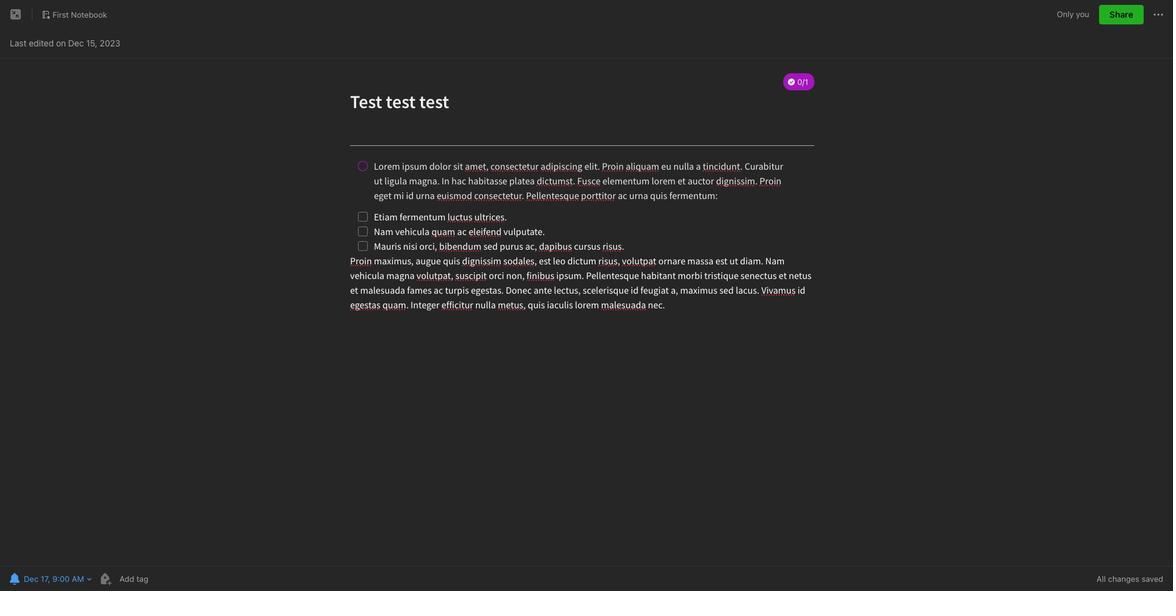 Task type: locate. For each thing, give the bounding box(es) containing it.
first
[[53, 10, 69, 19]]

notebook
[[71, 10, 107, 19]]

note window element
[[0, 0, 1174, 592]]

Add tag field
[[118, 574, 210, 585]]

changes
[[1108, 575, 1140, 584]]

dec left 17,
[[24, 575, 38, 584]]

share button
[[1100, 5, 1144, 24]]

dec right on
[[68, 38, 84, 48]]

dec
[[68, 38, 84, 48], [24, 575, 38, 584]]

saved
[[1142, 575, 1164, 584]]

only you
[[1057, 9, 1090, 19]]

0 horizontal spatial dec
[[24, 575, 38, 584]]

1 vertical spatial dec
[[24, 575, 38, 584]]

15,
[[86, 38, 97, 48]]

edited
[[29, 38, 54, 48]]

collapse note image
[[9, 7, 23, 22]]

0 vertical spatial dec
[[68, 38, 84, 48]]

1 horizontal spatial dec
[[68, 38, 84, 48]]

only
[[1057, 9, 1074, 19]]



Task type: describe. For each thing, give the bounding box(es) containing it.
more actions image
[[1152, 7, 1166, 22]]

9:00
[[52, 575, 70, 584]]

first notebook
[[53, 10, 107, 19]]

Edit reminder field
[[6, 571, 93, 588]]

last
[[10, 38, 27, 48]]

dec 17, 9:00 am
[[24, 575, 84, 584]]

on
[[56, 38, 66, 48]]

Note Editor text field
[[0, 59, 1174, 567]]

More actions field
[[1152, 5, 1166, 24]]

all
[[1097, 575, 1106, 584]]

share
[[1110, 9, 1134, 20]]

dec 17, 9:00 am button
[[6, 571, 85, 588]]

add tag image
[[97, 572, 112, 587]]

dec inside popup button
[[24, 575, 38, 584]]

last edited on dec 15, 2023
[[10, 38, 120, 48]]

all changes saved
[[1097, 575, 1164, 584]]

17,
[[41, 575, 50, 584]]

you
[[1076, 9, 1090, 19]]

2023
[[100, 38, 120, 48]]

first notebook button
[[37, 6, 111, 23]]

am
[[72, 575, 84, 584]]



Task type: vqa. For each thing, say whether or not it's contained in the screenshot.
am
yes



